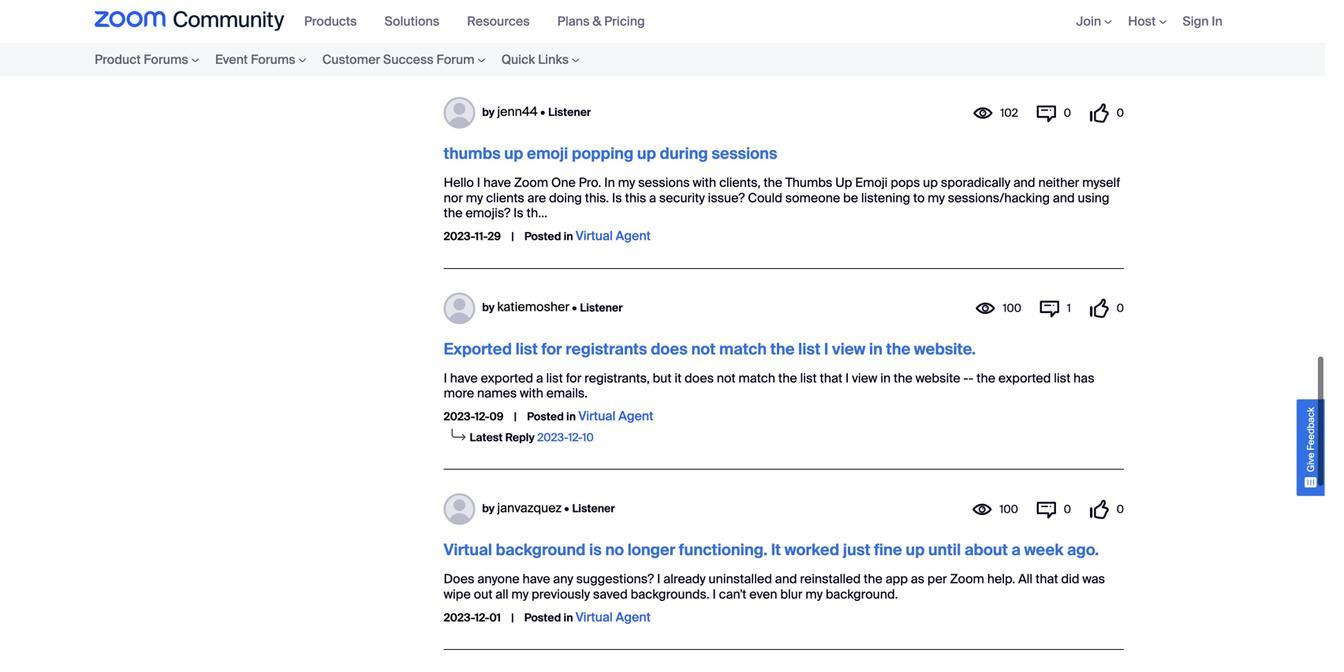 Task type: locate. For each thing, give the bounding box(es) containing it.
0 vertical spatial not
[[692, 339, 716, 359]]

anyone inside does anyone have any suggestions? i already uninstalled and reinstalled the app as per zoom help. all that did was wipe out all my previously saved backgrounds. i can't even blur my background.
[[478, 571, 520, 588]]

for inside i have exported a list for registrants, but it does not match the list that i view in the website -- the exported list has more names with emails.
[[566, 370, 582, 387]]

listener up is
[[573, 501, 615, 516]]

listener inside by janvazquez • listener
[[573, 501, 615, 516]]

in inside 2023-12-01 | posted in virtual agent
[[564, 611, 573, 625]]

in inside 2023-12-09 | posted in virtual agent latest reply 2023-12-10
[[567, 410, 576, 424]]

by jenn44 • listener
[[482, 103, 591, 120]]

|
[[508, 34, 511, 48], [512, 229, 514, 244], [514, 410, 517, 424], [512, 611, 514, 625]]

| right the 01
[[512, 611, 514, 625]]

0 vertical spatial match
[[720, 339, 767, 359]]

virtual agent link down plans & pricing link
[[573, 32, 648, 49]]

2 forums from the left
[[251, 51, 296, 68]]

2 by from the top
[[482, 300, 495, 315]]

| inside 2023-11-29 | posted in virtual agent
[[512, 229, 514, 244]]

1 vertical spatial listener
[[580, 300, 623, 315]]

more
[[444, 385, 474, 402]]

2023- up forum
[[444, 34, 475, 48]]

anyone up the 01
[[478, 571, 520, 588]]

1 vertical spatial have
[[450, 370, 478, 387]]

ago.
[[1068, 540, 1100, 560]]

event
[[215, 51, 248, 68]]

• right janvazquez
[[565, 501, 570, 516]]

someone
[[786, 190, 841, 206]]

does
[[651, 339, 688, 359], [685, 370, 714, 387]]

my right all
[[512, 586, 529, 603]]

agent for 2023-12-09 | posted in virtual agent latest reply 2023-12-10
[[619, 408, 654, 425]]

0 horizontal spatial have
[[450, 370, 478, 387]]

wondering
[[554, 9, 615, 26]]

virtual agent link for popping
[[576, 228, 651, 244]]

forum
[[437, 51, 475, 68]]

was right the did
[[1083, 571, 1106, 588]]

emails.
[[547, 385, 588, 402]]

1 vertical spatial anyone
[[478, 571, 520, 588]]

by inside by janvazquez • listener
[[482, 501, 495, 516]]

0 vertical spatial was
[[528, 9, 551, 26]]

1 vertical spatial 100
[[1000, 502, 1019, 517]]

up left emoji
[[504, 144, 524, 164]]

names
[[477, 385, 517, 402]]

by
[[482, 105, 495, 119], [482, 300, 495, 315], [482, 501, 495, 516]]

katiemosher link
[[497, 299, 570, 315]]

| right '29'
[[512, 229, 514, 244]]

1 horizontal spatial zoom
[[951, 571, 985, 588]]

in for 2023-12-11 | posted in virtual agent
[[561, 34, 570, 48]]

menu bar containing product forums
[[63, 43, 620, 77]]

is left the th...
[[514, 205, 524, 221]]

neither
[[1039, 174, 1080, 191]]

forums for product forums
[[144, 51, 188, 68]]

is
[[612, 190, 622, 206], [514, 205, 524, 221]]

zoom inside does anyone have any suggestions? i already uninstalled and reinstalled the app as per zoom help. all that did was wipe out all my previously saved backgrounds. i can't even blur my background.
[[951, 571, 985, 588]]

my right nor
[[466, 190, 483, 206]]

3 by from the top
[[482, 501, 495, 516]]

per
[[928, 571, 948, 588]]

janvazquez link
[[497, 500, 562, 516]]

agent down 'pricing'
[[613, 32, 648, 49]]

• inside by janvazquez • listener
[[565, 501, 570, 516]]

and left neither at the right top of the page
[[1014, 174, 1036, 191]]

with inside hello i have zoom one pro. in my sessions with clients, the thumbs up emoji pops up sporadically and neither myself nor my clients are doing this. is this a security issue? could someone be listening to my sessions/hacking and using the emojis? is th...
[[693, 174, 717, 191]]

1 horizontal spatial •
[[565, 501, 570, 516]]

up inside hello i have zoom one pro. in my sessions with clients, the thumbs up emoji pops up sporadically and neither myself nor my clients are doing this. is this a security issue? could someone be listening to my sessions/hacking and using the emojis? is th...
[[924, 174, 938, 191]]

community.title image
[[95, 11, 285, 32]]

2 horizontal spatial have
[[523, 571, 550, 588]]

a inside hello i have zoom one pro. in my sessions with clients, the thumbs up emoji pops up sporadically and neither myself nor my clients are doing this. is this a security issue? could someone be listening to my sessions/hacking and using the emojis? is th...
[[650, 190, 657, 206]]

0 vertical spatial by
[[482, 105, 495, 119]]

me right help
[[737, 9, 755, 26]]

up right pops
[[924, 174, 938, 191]]

1 vertical spatial sessions
[[639, 174, 690, 191]]

1 horizontal spatial not
[[717, 370, 736, 387]]

view
[[833, 339, 866, 359], [852, 370, 878, 387]]

posted for 2023-12-09 | posted in virtual agent latest reply 2023-12-10
[[527, 410, 564, 424]]

sign
[[1183, 13, 1210, 30]]

product forums
[[95, 51, 188, 68]]

posted up the 2023-12-10 link at the left
[[527, 410, 564, 424]]

0 horizontal spatial •
[[541, 105, 546, 119]]

and left using
[[1053, 190, 1075, 206]]

by right 'janvazquez' icon
[[482, 501, 495, 516]]

match down exported list for registrants does not match the list i view  in the website. link
[[739, 370, 776, 387]]

0 vertical spatial have
[[484, 174, 511, 191]]

1 horizontal spatial sessions
[[712, 144, 778, 164]]

0
[[1064, 106, 1072, 120], [1117, 106, 1125, 120], [1117, 301, 1125, 316], [1064, 502, 1072, 517], [1117, 502, 1125, 517]]

listener up emoji
[[549, 105, 591, 119]]

have for virtual
[[523, 571, 550, 588]]

could
[[673, 9, 705, 26]]

during
[[660, 144, 709, 164]]

2 exported from the left
[[999, 370, 1052, 387]]

reinstalled
[[801, 571, 861, 588]]

the inside does anyone have any suggestions? i already uninstalled and reinstalled the app as per zoom help. all that did was wipe out all my previously saved backgrounds. i can't even blur my background.
[[864, 571, 883, 588]]

in down previously
[[564, 611, 573, 625]]

my right blur
[[806, 586, 823, 603]]

1 horizontal spatial have
[[484, 174, 511, 191]]

menu bar
[[296, 0, 665, 43], [1053, 0, 1231, 43], [63, 43, 620, 77]]

1 vertical spatial in
[[605, 174, 615, 191]]

what
[[825, 9, 853, 26]]

for left registrants,
[[566, 370, 582, 387]]

2023- for 2023-11-29 | posted in virtual agent
[[444, 229, 475, 244]]

| right 11
[[508, 34, 511, 48]]

1 horizontal spatial forums
[[251, 51, 296, 68]]

me right the tell
[[804, 9, 822, 26]]

exported left has
[[999, 370, 1052, 387]]

no
[[606, 540, 624, 560]]

12- inside 2023-12-11 | posted in virtual agent
[[475, 34, 489, 48]]

virtual down saved
[[576, 609, 613, 626]]

0 horizontal spatial with
[[520, 385, 544, 402]]

match inside i have exported a list for registrants, but it does not match the list that i view in the website -- the exported list has more names with emails.
[[739, 370, 776, 387]]

0 for thumbs up emoji popping up during sessions
[[1117, 106, 1125, 120]]

posted inside 2023-12-01 | posted in virtual agent
[[525, 611, 561, 625]]

1 vertical spatial not
[[717, 370, 736, 387]]

not up i have exported a list for registrants, but it does not match the list that i view in the website -- the exported list has more names with emails.
[[692, 339, 716, 359]]

1 vertical spatial •
[[572, 300, 577, 315]]

match
[[720, 339, 767, 359], [739, 370, 776, 387]]

longer
[[628, 540, 676, 560]]

2023- inside 2023-11-29 | posted in virtual agent
[[444, 229, 475, 244]]

2 horizontal spatial •
[[572, 300, 577, 315]]

read the report
[[248, 21, 339, 38]]

2023- for 2023-12-11 | posted in virtual agent
[[444, 34, 475, 48]]

forums inside "link"
[[144, 51, 188, 68]]

agent for 2023-11-29 | posted in virtual agent
[[616, 228, 651, 244]]

listener inside by katiemosher • listener
[[580, 300, 623, 315]]

in right pro.
[[605, 174, 615, 191]]

sessions down during
[[639, 174, 690, 191]]

2 horizontal spatial a
[[1012, 540, 1021, 560]]

• right jenn44
[[541, 105, 546, 119]]

in
[[1212, 13, 1223, 30], [605, 174, 615, 191]]

have left 'any' at the left bottom of the page
[[523, 571, 550, 588]]

12- up latest
[[475, 410, 490, 424]]

is left this
[[612, 190, 622, 206]]

latest
[[470, 430, 503, 445]]

app
[[886, 571, 908, 588]]

was up 2023-12-11 | posted in virtual agent
[[528, 9, 551, 26]]

posted down previously
[[525, 611, 561, 625]]

listening
[[862, 190, 911, 206]]

by inside by katiemosher • listener
[[482, 300, 495, 315]]

product forums link
[[95, 43, 207, 77]]

hello
[[444, 174, 474, 191]]

2023- left '29'
[[444, 229, 475, 244]]

forums down read
[[251, 51, 296, 68]]

2023- down more at bottom left
[[444, 410, 475, 424]]

with left the clients,
[[693, 174, 717, 191]]

it
[[772, 540, 781, 560]]

2023- inside 2023-12-01 | posted in virtual agent
[[444, 611, 475, 625]]

by right jenn44 icon
[[482, 105, 495, 119]]

customer
[[322, 51, 380, 68]]

1 horizontal spatial in
[[1212, 13, 1223, 30]]

forums for event forums
[[251, 51, 296, 68]]

match up i have exported a list for registrants, but it does not match the list that i view in the website -- the exported list has more names with emails.
[[720, 339, 767, 359]]

• inside by katiemosher • listener
[[572, 300, 577, 315]]

agent down registrants,
[[619, 408, 654, 425]]

thumbs
[[786, 174, 833, 191]]

jenn44 link
[[497, 103, 538, 120]]

posted for 2023-12-11 | posted in virtual agent
[[521, 34, 558, 48]]

a
[[650, 190, 657, 206], [537, 370, 544, 387], [1012, 540, 1021, 560]]

0 horizontal spatial anyone
[[478, 571, 520, 588]]

forums down community.title image
[[144, 51, 188, 68]]

virtual for 2023-12-09 | posted in virtual agent latest reply 2023-12-10
[[579, 408, 616, 425]]

12- inside 2023-12-01 | posted in virtual agent
[[475, 611, 490, 625]]

0 vertical spatial view
[[833, 339, 866, 359]]

| for 2023-12-11 | posted in virtual agent
[[508, 34, 511, 48]]

2 vertical spatial listener
[[573, 501, 615, 516]]

the
[[281, 21, 300, 38], [764, 174, 783, 191], [444, 205, 463, 221], [771, 339, 795, 359], [887, 339, 911, 359], [779, 370, 798, 387], [894, 370, 913, 387], [977, 370, 996, 387], [864, 571, 883, 588]]

and down it
[[776, 571, 798, 588]]

posted inside 2023-12-09 | posted in virtual agent latest reply 2023-12-10
[[527, 410, 564, 424]]

does up but
[[651, 339, 688, 359]]

2 vertical spatial •
[[565, 501, 570, 516]]

solutions
[[385, 13, 440, 30]]

1 vertical spatial zoom
[[951, 571, 985, 588]]

resources link
[[467, 13, 542, 30]]

0 vertical spatial 100
[[1003, 301, 1022, 316]]

in up the 2023-12-10 link at the left
[[567, 410, 576, 424]]

quick links
[[502, 51, 569, 68]]

zoom up the th...
[[514, 174, 549, 191]]

1 horizontal spatial exported
[[999, 370, 1052, 387]]

virtual agent link up 10
[[579, 408, 654, 425]]

virtual for 2023-12-11 | posted in virtual agent
[[573, 32, 610, 49]]

has
[[1074, 370, 1095, 387]]

listener for no
[[573, 501, 615, 516]]

up
[[504, 144, 524, 164], [638, 144, 657, 164], [924, 174, 938, 191], [906, 540, 925, 560]]

a left emails.
[[537, 370, 544, 387]]

anyone right if
[[628, 9, 670, 26]]

| for 2023-11-29 | posted in virtual agent
[[512, 229, 514, 244]]

agent down this
[[616, 228, 651, 244]]

does right it
[[685, 370, 714, 387]]

0 vertical spatial anyone
[[628, 9, 670, 26]]

virtual agent link
[[573, 32, 648, 49], [576, 228, 651, 244], [579, 408, 654, 425], [576, 609, 651, 626]]

in for 2023-12-01 | posted in virtual agent
[[564, 611, 573, 625]]

have inside does anyone have any suggestions? i already uninstalled and reinstalled the app as per zoom help. all that did was wipe out all my previously saved backgrounds. i can't even blur my background.
[[523, 571, 550, 588]]

have inside i have exported a list for registrants, but it does not match the list that i view in the website -- the exported list has more names with emails.
[[450, 370, 478, 387]]

already
[[664, 571, 706, 588]]

0 horizontal spatial me
[[737, 9, 755, 26]]

0 vertical spatial with
[[693, 174, 717, 191]]

1 vertical spatial match
[[739, 370, 776, 387]]

1 horizontal spatial me
[[804, 9, 822, 26]]

by right katiemosher icon
[[482, 300, 495, 315]]

1 horizontal spatial that
[[1036, 571, 1059, 588]]

sporadically
[[941, 174, 1011, 191]]

0 horizontal spatial exported
[[481, 370, 534, 387]]

have inside hello i have zoom one pro. in my sessions with clients, the thumbs up emoji pops up sporadically and neither myself nor my clients are doing this. is this a security issue? could someone be listening to my sessions/hacking and using the emojis? is th...
[[484, 174, 511, 191]]

agent inside 2023-12-09 | posted in virtual agent latest reply 2023-12-10
[[619, 408, 654, 425]]

by for thumbs
[[482, 105, 495, 119]]

0 vertical spatial •
[[541, 105, 546, 119]]

2 vertical spatial by
[[482, 501, 495, 516]]

in inside i have exported a list for registrants, but it does not match the list that i view in the website -- the exported list has more names with emails.
[[881, 370, 891, 387]]

0 horizontal spatial forums
[[144, 51, 188, 68]]

12- down the out
[[475, 611, 490, 625]]

100 left 1
[[1003, 301, 1022, 316]]

and
[[503, 9, 525, 26], [758, 9, 780, 26], [1014, 174, 1036, 191], [1053, 190, 1075, 206], [776, 571, 798, 588]]

forums
[[144, 51, 188, 68], [251, 51, 296, 68]]

sign in
[[1183, 13, 1223, 30]]

virtual down &
[[573, 32, 610, 49]]

a right this
[[650, 190, 657, 206]]

in inside 2023-11-29 | posted in virtual agent
[[564, 229, 573, 244]]

virtual background is no longer functioning.  it worked just fine up until about a week ago.
[[444, 540, 1100, 560]]

• inside by jenn44 • listener
[[541, 105, 546, 119]]

that
[[820, 370, 843, 387], [1036, 571, 1059, 588]]

could
[[748, 190, 783, 206]]

• right katiemosher
[[572, 300, 577, 315]]

in
[[561, 34, 570, 48], [564, 229, 573, 244], [870, 339, 883, 359], [881, 370, 891, 387], [567, 410, 576, 424], [564, 611, 573, 625]]

for
[[542, 339, 562, 359], [566, 370, 582, 387]]

1 vertical spatial does
[[685, 370, 714, 387]]

0 vertical spatial for
[[542, 339, 562, 359]]

12- down new
[[475, 34, 489, 48]]

2023- down wipe
[[444, 611, 475, 625]]

sessions inside hello i have zoom one pro. in my sessions with clients, the thumbs up emoji pops up sporadically and neither myself nor my clients are doing this. is this a security issue? could someone be listening to my sessions/hacking and using the emojis? is th...
[[639, 174, 690, 191]]

sessions up the clients,
[[712, 144, 778, 164]]

0 horizontal spatial zoom
[[514, 174, 549, 191]]

0 vertical spatial zoom
[[514, 174, 549, 191]]

with right names
[[520, 385, 544, 402]]

virtual down this. on the left of page
[[576, 228, 613, 244]]

1 horizontal spatial was
[[1083, 571, 1106, 588]]

0 horizontal spatial in
[[605, 174, 615, 191]]

•
[[541, 105, 546, 119], [572, 300, 577, 315], [565, 501, 570, 516]]

in right sign
[[1212, 13, 1223, 30]]

| right 09
[[514, 410, 517, 424]]

2 vertical spatial a
[[1012, 540, 1021, 560]]

any
[[553, 571, 574, 588]]

| inside 2023-12-09 | posted in virtual agent latest reply 2023-12-10
[[514, 410, 517, 424]]

jenn44 image
[[444, 97, 476, 129]]

virtual up 10
[[579, 408, 616, 425]]

exported
[[481, 370, 534, 387], [999, 370, 1052, 387]]

1
[[1068, 301, 1072, 316]]

virtual agent link down saved
[[576, 609, 651, 626]]

1 vertical spatial a
[[537, 370, 544, 387]]

for down by katiemosher • listener
[[542, 339, 562, 359]]

0 horizontal spatial not
[[692, 339, 716, 359]]

| inside 2023-12-11 | posted in virtual agent
[[508, 34, 511, 48]]

2 vertical spatial have
[[523, 571, 550, 588]]

worked
[[785, 540, 840, 560]]

100 up the about
[[1000, 502, 1019, 517]]

menu bar containing join
[[1053, 0, 1231, 43]]

with inside i have exported a list for registrants, but it does not match the list that i view in the website -- the exported list has more names with emails.
[[520, 385, 544, 402]]

in left website
[[881, 370, 891, 387]]

by inside by jenn44 • listener
[[482, 105, 495, 119]]

have down exported
[[450, 370, 478, 387]]

posted up quick links
[[521, 34, 558, 48]]

katiemosher image
[[444, 293, 476, 324]]

zoom right per
[[951, 571, 985, 588]]

agent for 2023-12-01 | posted in virtual agent
[[616, 609, 651, 626]]

0 horizontal spatial for
[[542, 339, 562, 359]]

not down exported list for registrants does not match the list i view  in the website. link
[[717, 370, 736, 387]]

12-
[[475, 34, 489, 48], [475, 410, 490, 424], [569, 430, 583, 445], [475, 611, 490, 625]]

posted inside 2023-12-11 | posted in virtual agent
[[521, 34, 558, 48]]

1 vertical spatial with
[[520, 385, 544, 402]]

listener up registrants at left bottom
[[580, 300, 623, 315]]

have up emojis?
[[484, 174, 511, 191]]

100 for website.
[[1003, 301, 1022, 316]]

• for is
[[565, 501, 570, 516]]

customer success forum link
[[315, 43, 494, 77]]

1 horizontal spatial with
[[693, 174, 717, 191]]

| for 2023-12-09 | posted in virtual agent latest reply 2023-12-10
[[514, 410, 517, 424]]

0 vertical spatial a
[[650, 190, 657, 206]]

listener inside by jenn44 • listener
[[549, 105, 591, 119]]

quick
[[502, 51, 535, 68]]

janvazquez image
[[444, 494, 476, 525]]

0 horizontal spatial sessions
[[639, 174, 690, 191]]

emojis?
[[466, 205, 511, 221]]

in down plans
[[561, 34, 570, 48]]

listener
[[549, 105, 591, 119], [580, 300, 623, 315], [573, 501, 615, 516]]

virtual for 2023-11-29 | posted in virtual agent
[[576, 228, 613, 244]]

in inside 2023-12-11 | posted in virtual agent
[[561, 34, 570, 48]]

1 by from the top
[[482, 105, 495, 119]]

1 vertical spatial view
[[852, 370, 878, 387]]

does inside i have exported a list for registrants, but it does not match the list that i view in the website -- the exported list has more names with emails.
[[685, 370, 714, 387]]

0 vertical spatial that
[[820, 370, 843, 387]]

0 vertical spatial in
[[1212, 13, 1223, 30]]

posted down the th...
[[525, 229, 561, 244]]

1 vertical spatial for
[[566, 370, 582, 387]]

does
[[444, 571, 475, 588]]

0 horizontal spatial a
[[537, 370, 544, 387]]

0 horizontal spatial that
[[820, 370, 843, 387]]

1 vertical spatial by
[[482, 300, 495, 315]]

do
[[862, 9, 877, 26]]

virtual inside 2023-12-09 | posted in virtual agent latest reply 2023-12-10
[[579, 408, 616, 425]]

1 vertical spatial that
[[1036, 571, 1059, 588]]

virtual agent link down this. on the left of page
[[576, 228, 651, 244]]

0 horizontal spatial is
[[514, 205, 524, 221]]

in down doing
[[564, 229, 573, 244]]

posted inside 2023-11-29 | posted in virtual agent
[[525, 229, 561, 244]]

2023- inside 2023-12-11 | posted in virtual agent
[[444, 34, 475, 48]]

1 vertical spatial was
[[1083, 571, 1106, 588]]

agent down saved
[[616, 609, 651, 626]]

i
[[477, 174, 481, 191], [825, 339, 829, 359], [444, 370, 447, 387], [846, 370, 849, 387], [657, 571, 661, 588], [713, 586, 716, 603]]

1 exported from the left
[[481, 370, 534, 387]]

1 forums from the left
[[144, 51, 188, 68]]

1 horizontal spatial for
[[566, 370, 582, 387]]

1 horizontal spatial a
[[650, 190, 657, 206]]

a left week
[[1012, 540, 1021, 560]]

0 horizontal spatial was
[[528, 9, 551, 26]]

exported up 09
[[481, 370, 534, 387]]

but
[[653, 370, 672, 387]]

0 vertical spatial listener
[[549, 105, 591, 119]]

pro.
[[579, 174, 602, 191]]

| inside 2023-12-01 | posted in virtual agent
[[512, 611, 514, 625]]

1 - from the left
[[964, 370, 969, 387]]

zoom inside hello i have zoom one pro. in my sessions with clients, the thumbs up emoji pops up sporadically and neither myself nor my clients are doing this. is this a security issue? could someone be listening to my sessions/hacking and using the emojis? is th...
[[514, 174, 549, 191]]



Task type: vqa. For each thing, say whether or not it's contained in the screenshot.
Attendee's Reply 'link'
no



Task type: describe. For each thing, give the bounding box(es) containing it.
listener for popping
[[549, 105, 591, 119]]

one
[[552, 174, 576, 191]]

menu bar containing products
[[296, 0, 665, 43]]

29
[[488, 229, 501, 244]]

thumbs up emoji popping up during sessions
[[444, 144, 778, 164]]

my down thumbs up emoji popping up during sessions
[[618, 174, 636, 191]]

suggestions?
[[577, 571, 654, 588]]

1 me from the left
[[737, 9, 755, 26]]

0 vertical spatial does
[[651, 339, 688, 359]]

as
[[911, 571, 925, 588]]

read the report link
[[218, 12, 369, 47]]

view inside i have exported a list for registrants, but it does not match the list that i view in the website -- the exported list has more names with emails.
[[852, 370, 878, 387]]

| for 2023-12-01 | posted in virtual agent
[[512, 611, 514, 625]]

102
[[1001, 106, 1019, 120]]

clients,
[[720, 174, 761, 191]]

links
[[538, 51, 569, 68]]

by for exported
[[482, 300, 495, 315]]

2023-12-11 | posted in virtual agent
[[444, 32, 648, 49]]

customer success forum
[[322, 51, 475, 68]]

virtual for 2023-12-01 | posted in virtual agent
[[576, 609, 613, 626]]

plans & pricing
[[558, 13, 645, 30]]

thumbs up emoji popping up during sessions link
[[444, 144, 778, 164]]

have for thumbs
[[484, 174, 511, 191]]

&
[[593, 13, 602, 30]]

backgrounds.
[[631, 586, 710, 603]]

clients
[[486, 190, 525, 206]]

1 horizontal spatial anyone
[[628, 9, 670, 26]]

reply
[[506, 430, 535, 445]]

wipe
[[444, 586, 471, 603]]

that inside i have exported a list for registrants, but it does not match the list that i view in the website -- the exported list has more names with emails.
[[820, 370, 843, 387]]

uninstalled
[[709, 571, 773, 588]]

fine
[[875, 540, 903, 560]]

in for 2023-12-09 | posted in virtual agent latest reply 2023-12-10
[[567, 410, 576, 424]]

all
[[496, 586, 509, 603]]

hi
[[444, 9, 456, 26]]

• for for
[[572, 300, 577, 315]]

be
[[844, 190, 859, 206]]

virtual agent link for registrants
[[579, 408, 654, 425]]

2 me from the left
[[804, 9, 822, 26]]

are
[[528, 190, 546, 206]]

in inside hello i have zoom one pro. in my sessions with clients, the thumbs up emoji pops up sporadically and neither myself nor my clients are doing this. is this a security issue? could someone be listening to my sessions/hacking and using the emojis? is th...
[[605, 174, 615, 191]]

read
[[248, 21, 278, 38]]

2 - from the left
[[969, 370, 974, 387]]

this
[[625, 190, 647, 206]]

all
[[1019, 571, 1033, 588]]

virtual up does
[[444, 540, 492, 560]]

not inside i have exported a list for registrants, but it does not match the list that i view in the website -- the exported list has more names with emails.
[[717, 370, 736, 387]]

if
[[618, 9, 625, 26]]

doing
[[549, 190, 582, 206]]

katiemosher
[[497, 299, 570, 315]]

join link
[[1077, 13, 1113, 30]]

up left during
[[638, 144, 657, 164]]

registrants,
[[585, 370, 650, 387]]

hi im new and was wondering if anyone could help me and tell me what i do on this? 
[[444, 9, 934, 26]]

in left website.
[[870, 339, 883, 359]]

by katiemosher • listener
[[482, 299, 623, 315]]

this.
[[585, 190, 609, 206]]


[[928, 9, 934, 26]]

in for 2023-11-29 | posted in virtual agent
[[564, 229, 573, 244]]

about
[[965, 540, 1009, 560]]

new
[[477, 9, 500, 26]]

virtual background is no longer functioning.  it worked just fine up until about a week ago. link
[[444, 540, 1100, 560]]

week
[[1025, 540, 1064, 560]]

• for emoji
[[541, 105, 546, 119]]

posted for 2023-12-01 | posted in virtual agent
[[525, 611, 561, 625]]

im
[[459, 9, 474, 26]]

2023-12-09 | posted in virtual agent latest reply 2023-12-10
[[444, 408, 654, 445]]

can't
[[719, 586, 747, 603]]

up right fine
[[906, 540, 925, 560]]

2023- for 2023-12-09 | posted in virtual agent latest reply 2023-12-10
[[444, 410, 475, 424]]

i
[[856, 9, 859, 26]]

0 for virtual background is no longer functioning.  it worked just fine up until about a week ago.
[[1117, 502, 1125, 517]]

thumbs
[[444, 144, 501, 164]]

jenn44
[[497, 103, 538, 120]]

2023- right reply
[[538, 430, 569, 445]]

saved
[[593, 586, 628, 603]]

posted for 2023-11-29 | posted in virtual agent
[[525, 229, 561, 244]]

12- down emails.
[[569, 430, 583, 445]]

and inside does anyone have any suggestions? i already uninstalled and reinstalled the app as per zoom help. all that did was wipe out all my previously saved backgrounds. i can't even blur my background.
[[776, 571, 798, 588]]

background.
[[826, 586, 899, 603]]

plans & pricing link
[[558, 13, 657, 30]]

09
[[490, 410, 504, 424]]

website
[[916, 370, 961, 387]]

11-
[[475, 229, 488, 244]]

by janvazquez • listener
[[482, 500, 615, 516]]

agent for 2023-12-11 | posted in virtual agent
[[613, 32, 648, 49]]

exported list for registrants does not match the list i view  in the website. link
[[444, 339, 976, 359]]

my right to
[[928, 190, 945, 206]]

sessions/hacking
[[948, 190, 1050, 206]]

12- for 2023-12-11 | posted in virtual agent
[[475, 34, 489, 48]]

0 for exported list for registrants does not match the list i view  in the website.
[[1117, 301, 1125, 316]]

12- for 2023-12-09 | posted in virtual agent latest reply 2023-12-10
[[475, 410, 490, 424]]

and left the tell
[[758, 9, 780, 26]]

this?
[[898, 9, 925, 26]]

i inside hello i have zoom one pro. in my sessions with clients, the thumbs up emoji pops up sporadically and neither myself nor my clients are doing this. is this a security issue? could someone be listening to my sessions/hacking and using the emojis? is th...
[[477, 174, 481, 191]]

up
[[836, 174, 853, 191]]

2023-11-29 | posted in virtual agent
[[444, 228, 651, 244]]

by for virtual
[[482, 501, 495, 516]]

myself
[[1083, 174, 1121, 191]]

listener for registrants
[[580, 300, 623, 315]]

that inside does anyone have any suggestions? i already uninstalled and reinstalled the app as per zoom help. all that did was wipe out all my previously saved backgrounds. i can't even blur my background.
[[1036, 571, 1059, 588]]

products link
[[304, 13, 369, 30]]

th...
[[527, 205, 548, 221]]

1 horizontal spatial is
[[612, 190, 622, 206]]

virtual agent link for no
[[576, 609, 651, 626]]

it
[[675, 370, 682, 387]]

host link
[[1129, 13, 1168, 30]]

was inside does anyone have any suggestions? i already uninstalled and reinstalled the app as per zoom help. all that did was wipe out all my previously saved backgrounds. i can't even blur my background.
[[1083, 571, 1106, 588]]

11
[[489, 34, 498, 48]]

12- for 2023-12-01 | posted in virtual agent
[[475, 611, 490, 625]]

01
[[490, 611, 501, 625]]

a inside i have exported a list for registrants, but it does not match the list that i view in the website -- the exported list has more names with emails.
[[537, 370, 544, 387]]

emoji
[[856, 174, 888, 191]]

help.
[[988, 571, 1016, 588]]

and right new
[[503, 9, 525, 26]]

to
[[914, 190, 925, 206]]

janvazquez
[[497, 500, 562, 516]]

pops
[[891, 174, 921, 191]]

join
[[1077, 13, 1102, 30]]

i have exported a list for registrants, but it does not match the list that i view in the website -- the exported list has more names with emails.
[[444, 370, 1095, 402]]

is
[[590, 540, 602, 560]]

2023- for 2023-12-01 | posted in virtual agent
[[444, 611, 475, 625]]

solutions link
[[385, 13, 452, 30]]

100 for a
[[1000, 502, 1019, 517]]

0 vertical spatial sessions
[[712, 144, 778, 164]]

using
[[1078, 190, 1110, 206]]

nor
[[444, 190, 463, 206]]

previously
[[532, 586, 590, 603]]

just
[[843, 540, 871, 560]]

background
[[496, 540, 586, 560]]



